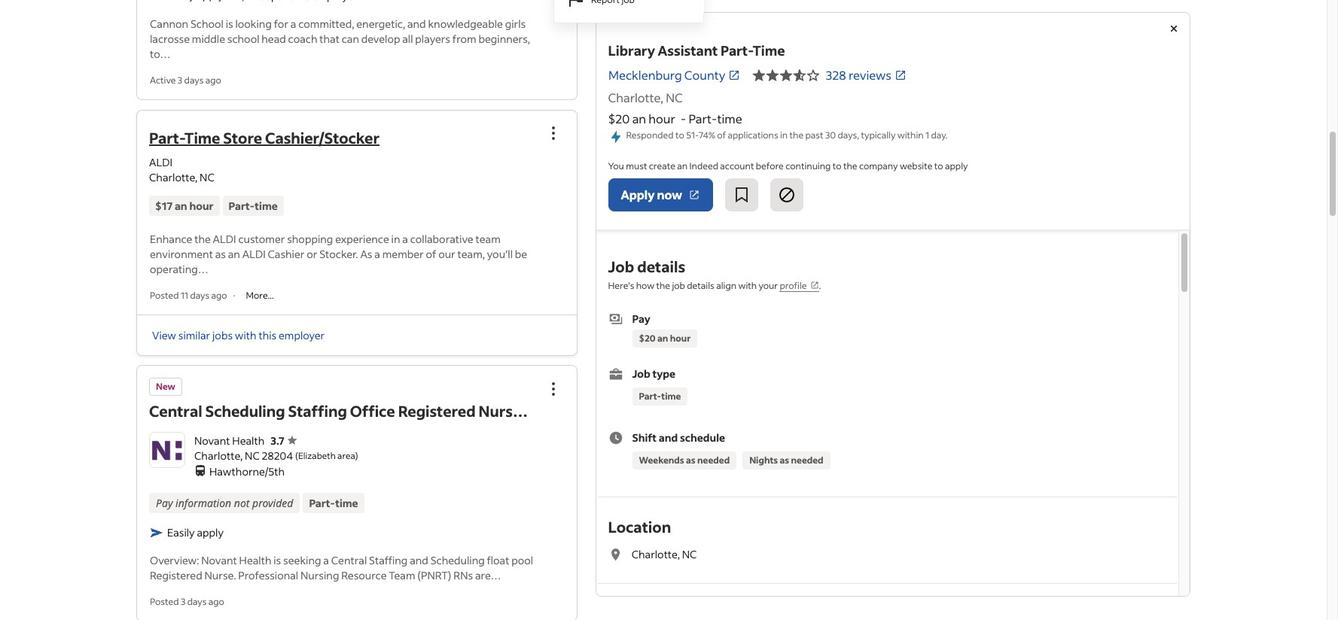Task type: vqa. For each thing, say whether or not it's contained in the screenshot.
HELPFULNESS Link
no



Task type: locate. For each thing, give the bounding box(es) containing it.
0 vertical spatial posted
[[150, 290, 179, 301]]

information
[[175, 496, 231, 511]]

1 vertical spatial hour
[[189, 199, 214, 213]]

the
[[790, 130, 804, 141], [844, 161, 858, 172], [194, 232, 211, 246], [657, 280, 671, 292]]

needed for weekends as needed
[[698, 455, 730, 466]]

1 vertical spatial $20
[[639, 333, 656, 344]]

within
[[898, 130, 924, 141]]

time up 3.6 out of 5 stars image
[[753, 41, 785, 59]]

2 vertical spatial hour
[[670, 333, 691, 344]]

apply right easily
[[197, 526, 224, 540]]

2 vertical spatial aldi
[[242, 247, 266, 261]]

responded
[[627, 130, 674, 141]]

area
[[337, 450, 355, 462]]

0 vertical spatial central
[[149, 401, 202, 421]]

0 horizontal spatial registered
[[150, 569, 202, 583]]

aldi left customer
[[213, 232, 236, 246]]

2 vertical spatial and
[[410, 553, 428, 568]]

1 vertical spatial is
[[274, 553, 281, 568]]

central scheduling staffing office registered nurse general button
[[149, 401, 528, 439]]

0 horizontal spatial staffing
[[288, 401, 347, 421]]

0 horizontal spatial $20
[[608, 111, 630, 127]]

library
[[608, 41, 655, 59]]

1 vertical spatial time
[[184, 128, 220, 147]]

0 vertical spatial novant
[[194, 434, 230, 448]]

$20 up job type
[[639, 333, 656, 344]]

0 vertical spatial registered
[[398, 401, 476, 421]]

1 horizontal spatial staffing
[[369, 553, 408, 568]]

staffing inside the central scheduling staffing office registered nurse general
[[288, 401, 347, 421]]

a up the "nursing"
[[323, 553, 329, 568]]

staffing up elizabeth
[[288, 401, 347, 421]]

in for the
[[780, 130, 788, 141]]

0 vertical spatial details
[[638, 257, 686, 277]]

a inside overview: novant health is seeking a central staffing and scheduling float pool registered nurse. professional nursing resource team (pnrt) rns are…
[[323, 553, 329, 568]]

30
[[826, 130, 836, 141]]

0 horizontal spatial central
[[149, 401, 202, 421]]

a
[[291, 16, 296, 31], [402, 232, 408, 246], [374, 247, 380, 261], [323, 553, 329, 568]]

not
[[234, 496, 250, 511]]

hour up responded
[[649, 111, 676, 127]]

is up the professional
[[274, 553, 281, 568]]

0 vertical spatial in
[[780, 130, 788, 141]]

1 horizontal spatial part-time
[[309, 496, 358, 511]]

0 vertical spatial hour
[[649, 111, 676, 127]]

0 vertical spatial 3
[[178, 74, 182, 86]]

central
[[149, 401, 202, 421], [331, 553, 367, 568]]

2 vertical spatial ago
[[208, 596, 224, 608]]

1 vertical spatial 3
[[181, 596, 185, 608]]

days down nurse.
[[187, 596, 207, 608]]

aldi inside part-time store cashier/stocker aldi charlotte, nc
[[149, 155, 172, 169]]

1 posted from the top
[[150, 290, 179, 301]]

with left your
[[739, 280, 757, 292]]

novant health
[[194, 434, 264, 448]]

in up member
[[391, 232, 400, 246]]

health
[[232, 434, 264, 448], [239, 553, 271, 568]]

apply down day.
[[945, 161, 968, 172]]

details up how
[[638, 257, 686, 277]]

3 for registered
[[181, 596, 185, 608]]

part-time for enhance the aldi customer shopping experience in a collaborative team environment as an aldi cashier or stocker. as a member of our team, you'll be operating…
[[229, 199, 278, 213]]

0 vertical spatial of
[[717, 130, 726, 141]]

align
[[717, 280, 737, 292]]

and inside overview: novant health is seeking a central staffing and scheduling float pool registered nurse. professional nursing resource team (pnrt) rns are…
[[410, 553, 428, 568]]

0 vertical spatial staffing
[[288, 401, 347, 421]]

1 horizontal spatial aldi
[[213, 232, 236, 246]]

as down schedule
[[686, 455, 696, 466]]

charlotte, nc down location
[[632, 548, 697, 562]]

develop
[[361, 31, 400, 46]]

pay up $20 an hour
[[633, 312, 651, 326]]

mecklenburg
[[608, 67, 682, 83]]

and inside cannon school is looking for a committed, energetic, and knowledgeable girls lacrosse middle school head coach that can develop all players from beginners, to…
[[407, 16, 426, 31]]

2 horizontal spatial aldi
[[242, 247, 266, 261]]

days right the 11 on the left top
[[190, 290, 209, 301]]

needed down schedule
[[698, 455, 730, 466]]

all
[[402, 31, 413, 46]]

central inside the central scheduling staffing office registered nurse general
[[149, 401, 202, 421]]

(pnrt)
[[417, 569, 451, 583]]

ago down nurse.
[[208, 596, 224, 608]]

applications
[[728, 130, 779, 141]]

hour right '$17'
[[189, 199, 214, 213]]

aldi
[[149, 155, 172, 169], [213, 232, 236, 246], [242, 247, 266, 261]]

0 vertical spatial part-time
[[229, 199, 278, 213]]

posted for posted 11 days ago ·
[[150, 290, 179, 301]]

0 horizontal spatial time
[[184, 128, 220, 147]]

a right the as at the top
[[374, 247, 380, 261]]

to left the 51-
[[676, 130, 685, 141]]

0 vertical spatial is
[[226, 16, 233, 31]]

0 horizontal spatial to
[[676, 130, 685, 141]]

part-time store cashier/stocker aldi charlotte, nc
[[149, 128, 379, 184]]

1 vertical spatial days
[[190, 290, 209, 301]]

2 horizontal spatial part-time
[[639, 391, 681, 402]]

0 vertical spatial $20
[[608, 111, 630, 127]]

1 horizontal spatial details
[[687, 280, 715, 292]]

0 vertical spatial pay
[[633, 312, 651, 326]]

pay up easily
[[156, 496, 173, 511]]

1 vertical spatial in
[[391, 232, 400, 246]]

as inside enhance the aldi customer shopping experience in a collaborative team environment as an aldi cashier or stocker. as a member of our team, you'll be operating…
[[215, 247, 226, 261]]

save this job image
[[733, 186, 751, 204]]

1 needed from the left
[[698, 455, 730, 466]]

3 down overview:
[[181, 596, 185, 608]]

days for school
[[184, 74, 204, 86]]

2 horizontal spatial as
[[780, 455, 790, 466]]

1 vertical spatial central
[[331, 553, 367, 568]]

part- up the 74%
[[689, 111, 718, 127]]

1 vertical spatial part-time
[[639, 391, 681, 402]]

1 vertical spatial scheduling
[[430, 553, 485, 568]]

charlotte, nc down mecklenburg
[[608, 90, 683, 105]]

type
[[653, 367, 676, 381]]

and up weekends
[[659, 431, 678, 445]]

more... button
[[241, 289, 279, 302]]

1 vertical spatial and
[[659, 431, 678, 445]]

1 vertical spatial with
[[235, 328, 256, 343]]

1 horizontal spatial scheduling
[[430, 553, 485, 568]]

$20 up responded
[[608, 111, 630, 127]]

in left past
[[780, 130, 788, 141]]

0 horizontal spatial is
[[226, 16, 233, 31]]

charlotte, up '$17'
[[149, 170, 198, 184]]

registered down overview:
[[150, 569, 202, 583]]

1 vertical spatial posted
[[150, 596, 179, 608]]

nc
[[666, 90, 683, 105], [200, 170, 214, 184], [245, 449, 260, 463], [682, 548, 697, 562]]

charlotte, nc for library assistant part-time
[[608, 90, 683, 105]]

view similar jobs with this employer
[[152, 328, 325, 343]]

0 vertical spatial ago
[[205, 74, 221, 86]]

job
[[608, 257, 635, 277], [633, 367, 651, 381]]

your
[[759, 280, 778, 292]]

1 horizontal spatial of
[[717, 130, 726, 141]]

the up environment
[[194, 232, 211, 246]]

active 3 days ago
[[150, 74, 221, 86]]

is up 'school'
[[226, 16, 233, 31]]

job
[[672, 280, 686, 292]]

1 horizontal spatial central
[[331, 553, 367, 568]]

1 vertical spatial staffing
[[369, 553, 408, 568]]

environment
[[150, 247, 213, 261]]

an up responded
[[633, 111, 647, 127]]

0 horizontal spatial aldi
[[149, 155, 172, 169]]

0 vertical spatial charlotte, nc
[[608, 90, 683, 105]]

time left store
[[184, 128, 220, 147]]

0 vertical spatial and
[[407, 16, 426, 31]]

1 vertical spatial job
[[633, 367, 651, 381]]

posted left the 11 on the left top
[[150, 290, 179, 301]]

this
[[259, 328, 276, 343]]

0 vertical spatial apply
[[945, 161, 968, 172]]

member
[[382, 247, 424, 261]]

close job details image
[[1165, 20, 1183, 38]]

3.7 out of five stars rating image
[[271, 434, 296, 448]]

part- up customer
[[229, 199, 255, 213]]

and up (pnrt)
[[410, 553, 428, 568]]

profile
[[780, 280, 807, 292]]

you
[[608, 161, 624, 172]]

the left company
[[844, 161, 858, 172]]

1 horizontal spatial pay
[[633, 312, 651, 326]]

in for a
[[391, 232, 400, 246]]

transit information image
[[194, 462, 206, 477]]

needed right nights
[[791, 455, 824, 466]]

an right '$17'
[[175, 199, 187, 213]]

apply
[[945, 161, 968, 172], [197, 526, 224, 540]]

0 horizontal spatial in
[[391, 232, 400, 246]]

1 horizontal spatial in
[[780, 130, 788, 141]]

1 vertical spatial of
[[426, 247, 436, 261]]

part-time for location
[[639, 391, 681, 402]]

job details
[[608, 257, 686, 277]]

new
[[156, 381, 175, 392]]

registered left nurse on the left bottom
[[398, 401, 476, 421]]

job up here's
[[608, 257, 635, 277]]

0 horizontal spatial part-time
[[229, 199, 278, 213]]

in inside enhance the aldi customer shopping experience in a collaborative team environment as an aldi cashier or stocker. as a member of our team, you'll be operating…
[[391, 232, 400, 246]]

1 vertical spatial health
[[239, 553, 271, 568]]

1 vertical spatial aldi
[[213, 232, 236, 246]]

pay for pay information not provided
[[156, 496, 173, 511]]

ago down middle
[[205, 74, 221, 86]]

to right website
[[935, 161, 944, 172]]

an up type
[[658, 333, 669, 344]]

0 vertical spatial health
[[232, 434, 264, 448]]

days right active
[[184, 74, 204, 86]]

1 horizontal spatial as
[[686, 455, 696, 466]]

health up the professional
[[239, 553, 271, 568]]

knowledgeable
[[428, 16, 503, 31]]

scheduling up rns
[[430, 553, 485, 568]]

time up applications
[[718, 111, 743, 127]]

time down area
[[335, 496, 358, 511]]

74%
[[699, 130, 716, 141]]

shopping
[[287, 232, 333, 246]]

1
[[926, 130, 930, 141]]

1 vertical spatial pay
[[156, 496, 173, 511]]

2 posted from the top
[[150, 596, 179, 608]]

1 horizontal spatial needed
[[791, 455, 824, 466]]

details right job
[[687, 280, 715, 292]]

nursing
[[300, 569, 339, 583]]

1 vertical spatial ago
[[211, 290, 227, 301]]

central up the resource
[[331, 553, 367, 568]]

$17 an hour
[[155, 199, 214, 213]]

staffing
[[288, 401, 347, 421], [369, 553, 408, 568]]

posted down overview:
[[150, 596, 179, 608]]

ago left "·"
[[211, 290, 227, 301]]

with left this
[[235, 328, 256, 343]]

328
[[826, 67, 847, 83]]

1 horizontal spatial $20
[[639, 333, 656, 344]]

weekends
[[639, 455, 685, 466]]

hour for $17 an hour
[[189, 199, 214, 213]]

328 reviews link
[[826, 67, 907, 83]]

(
[[295, 450, 298, 462]]

school
[[227, 31, 259, 46]]

of
[[717, 130, 726, 141], [426, 247, 436, 261]]

novant up transit information icon
[[194, 434, 230, 448]]

0 horizontal spatial details
[[638, 257, 686, 277]]

customer
[[238, 232, 285, 246]]

and up all
[[407, 16, 426, 31]]

1 vertical spatial charlotte, nc
[[632, 548, 697, 562]]

0 horizontal spatial pay
[[156, 496, 173, 511]]

indeed
[[690, 161, 719, 172]]

days,
[[838, 130, 860, 141]]

aldi up '$17'
[[149, 155, 172, 169]]

staffing up team
[[369, 553, 408, 568]]

is
[[226, 16, 233, 31], [274, 553, 281, 568]]

hour up type
[[670, 333, 691, 344]]

0 horizontal spatial apply
[[197, 526, 224, 540]]

1 horizontal spatial is
[[274, 553, 281, 568]]

health left 3.7
[[232, 434, 264, 448]]

1 vertical spatial registered
[[150, 569, 202, 583]]

part- down active
[[149, 128, 184, 147]]

as
[[360, 247, 372, 261]]

1 horizontal spatial with
[[739, 280, 757, 292]]

of right the 74%
[[717, 130, 726, 141]]

as right environment
[[215, 247, 226, 261]]

time
[[718, 111, 743, 127], [255, 199, 278, 213], [662, 391, 681, 402], [335, 496, 358, 511]]

a up member
[[402, 232, 408, 246]]

1 vertical spatial novant
[[201, 553, 237, 568]]

part-time up customer
[[229, 199, 278, 213]]

an inside enhance the aldi customer shopping experience in a collaborative team environment as an aldi cashier or stocker. as a member of our team, you'll be operating…
[[228, 247, 240, 261]]

as right nights
[[780, 455, 790, 466]]

registered inside overview: novant health is seeking a central staffing and scheduling float pool registered nurse. professional nursing resource team (pnrt) rns are…
[[150, 569, 202, 583]]

2 needed from the left
[[791, 455, 824, 466]]

can
[[342, 31, 359, 46]]

3 right active
[[178, 74, 182, 86]]

that
[[319, 31, 340, 46]]

part-time down type
[[639, 391, 681, 402]]

scheduling up novant health
[[205, 401, 285, 421]]

scheduling
[[205, 401, 285, 421], [430, 553, 485, 568]]

part-time down area
[[309, 496, 358, 511]]

job left type
[[633, 367, 651, 381]]

time up customer
[[255, 199, 278, 213]]

2 vertical spatial days
[[187, 596, 207, 608]]

novant
[[194, 434, 230, 448], [201, 553, 237, 568]]

aldi down customer
[[242, 247, 266, 261]]

part-
[[721, 41, 753, 59], [689, 111, 718, 127], [149, 128, 184, 147], [229, 199, 255, 213], [639, 391, 662, 402], [309, 496, 335, 511]]

posted 3 days ago
[[150, 596, 224, 608]]

cashier
[[268, 247, 305, 261]]

$20 an hour
[[639, 333, 691, 344]]

day.
[[931, 130, 948, 141]]

0 vertical spatial job
[[608, 257, 635, 277]]

county
[[684, 67, 725, 83]]

of left our
[[426, 247, 436, 261]]

an down customer
[[228, 247, 240, 261]]

0 vertical spatial aldi
[[149, 155, 172, 169]]

1 horizontal spatial time
[[753, 41, 785, 59]]

0 horizontal spatial scheduling
[[205, 401, 285, 421]]

novant up nurse.
[[201, 553, 237, 568]]

1 horizontal spatial registered
[[398, 401, 476, 421]]

and for overview: novant health is seeking a central staffing and scheduling float pool registered nurse. professional nursing resource team (pnrt) rns are…
[[410, 553, 428, 568]]

ago
[[205, 74, 221, 86], [211, 290, 227, 301], [208, 596, 224, 608]]

0 vertical spatial days
[[184, 74, 204, 86]]

0 vertical spatial scheduling
[[205, 401, 285, 421]]

a right for
[[291, 16, 296, 31]]

0 horizontal spatial of
[[426, 247, 436, 261]]

central down the new
[[149, 401, 202, 421]]

0 horizontal spatial needed
[[698, 455, 730, 466]]

nurse.
[[204, 569, 236, 583]]

to…
[[150, 46, 171, 61]]

0 horizontal spatial as
[[215, 247, 226, 261]]

create
[[649, 161, 676, 172]]

to right continuing
[[833, 161, 842, 172]]



Task type: describe. For each thing, give the bounding box(es) containing it.
seeking
[[283, 553, 321, 568]]

looking
[[235, 16, 272, 31]]

posted for posted 3 days ago
[[150, 596, 179, 608]]

collaborative
[[410, 232, 473, 246]]

charlotte, down location
[[632, 548, 680, 562]]

apply now
[[621, 187, 683, 203]]

1 vertical spatial details
[[687, 280, 715, 292]]

shift
[[633, 431, 657, 445]]

jobs
[[212, 328, 233, 343]]

days for novant
[[187, 596, 207, 608]]

328 reviews
[[826, 67, 892, 83]]

store
[[223, 128, 262, 147]]

view
[[152, 328, 176, 343]]

responded to 51-74% of applications in the past 30 days, typically within 1 day.
[[627, 130, 948, 141]]

part-time store cashier/stocker button
[[149, 128, 379, 147]]

apply
[[621, 187, 655, 203]]

part- inside part-time store cashier/stocker aldi charlotte, nc
[[149, 128, 184, 147]]

apply now button
[[608, 179, 713, 212]]

an for $20 an hour
[[658, 333, 669, 344]]

as for weekends as needed
[[686, 455, 696, 466]]

website
[[900, 161, 933, 172]]

active
[[150, 74, 176, 86]]

experience
[[335, 232, 389, 246]]

$17
[[155, 199, 173, 213]]

0 vertical spatial with
[[739, 280, 757, 292]]

of inside enhance the aldi customer shopping experience in a collaborative team environment as an aldi cashier or stocker. as a member of our team, you'll be operating…
[[426, 247, 436, 261]]

must
[[626, 161, 648, 172]]

weekends as needed
[[639, 455, 730, 466]]

here's how the job details align with your
[[608, 280, 780, 292]]

health inside overview: novant health is seeking a central staffing and scheduling float pool registered nurse. professional nursing resource team (pnrt) rns are…
[[239, 553, 271, 568]]

overview: novant health is seeking a central staffing and scheduling float pool registered nurse. professional nursing resource team (pnrt) rns are…
[[150, 553, 533, 583]]

charlotte, inside part-time store cashier/stocker aldi charlotte, nc
[[149, 170, 198, 184]]

charlotte, down novant health
[[194, 449, 243, 463]]

provided
[[252, 496, 293, 511]]

job actions for central scheduling staffing office registered nurse general is collapsed image
[[544, 380, 563, 398]]

scheduling inside overview: novant health is seeking a central staffing and scheduling float pool registered nurse. professional nursing resource team (pnrt) rns are…
[[430, 553, 485, 568]]

registered inside the central scheduling staffing office registered nurse general
[[398, 401, 476, 421]]

is inside overview: novant health is seeking a central staffing and scheduling float pool registered nurse. professional nursing resource team (pnrt) rns are…
[[274, 553, 281, 568]]

time inside part-time store cashier/stocker aldi charlotte, nc
[[184, 128, 220, 147]]

central inside overview: novant health is seeking a central staffing and scheduling float pool registered nurse. professional nursing resource team (pnrt) rns are…
[[331, 553, 367, 568]]

novant inside overview: novant health is seeking a central staffing and scheduling float pool registered nurse. professional nursing resource team (pnrt) rns are…
[[201, 553, 237, 568]]

the left past
[[790, 130, 804, 141]]

part- up county
[[721, 41, 753, 59]]

central scheduling staffing office registered nurse general
[[149, 401, 521, 439]]

general
[[149, 419, 206, 439]]

hour for $20 an hour - part-time
[[649, 111, 676, 127]]

part- down elizabeth
[[309, 496, 335, 511]]

beginners,
[[478, 31, 530, 46]]

for
[[274, 16, 288, 31]]

ago for novant
[[208, 596, 224, 608]]

0 vertical spatial time
[[753, 41, 785, 59]]

charlotte, nc for location
[[632, 548, 697, 562]]

account
[[721, 161, 754, 172]]

library assistant part-time
[[608, 41, 785, 59]]

2 vertical spatial part-time
[[309, 496, 358, 511]]

the inside enhance the aldi customer shopping experience in a collaborative team environment as an aldi cashier or stocker. as a member of our team, you'll be operating…
[[194, 232, 211, 246]]

job for job type
[[633, 367, 651, 381]]

scheduling inside the central scheduling staffing office registered nurse general
[[205, 401, 285, 421]]

coach
[[288, 31, 317, 46]]

3 for middle
[[178, 74, 182, 86]]

3.6 out of 5 stars image
[[752, 66, 820, 84]]

time down type
[[662, 391, 681, 402]]

an for $20 an hour - part-time
[[633, 111, 647, 127]]

mecklenburg county
[[608, 67, 725, 83]]

nurse
[[479, 401, 521, 421]]

job for job details
[[608, 257, 635, 277]]

needed for nights as needed
[[791, 455, 824, 466]]

1 vertical spatial apply
[[197, 526, 224, 540]]

nights
[[750, 455, 778, 466]]

0 horizontal spatial with
[[235, 328, 256, 343]]

past
[[806, 130, 824, 141]]

or
[[307, 247, 317, 261]]

the left job
[[657, 280, 671, 292]]

1 horizontal spatial to
[[833, 161, 842, 172]]

2 horizontal spatial to
[[935, 161, 944, 172]]

schedule
[[680, 431, 726, 445]]

enhance the aldi customer shopping experience in a collaborative team environment as an aldi cashier or stocker. as a member of our team, you'll be operating…
[[150, 232, 527, 276]]

company logo image
[[150, 433, 184, 468]]

and for cannon school is looking for a committed, energetic, and knowledgeable girls lacrosse middle school head coach that can develop all players from beginners, to…
[[407, 16, 426, 31]]

here's
[[608, 280, 635, 292]]

enhance
[[150, 232, 192, 246]]

before
[[756, 161, 784, 172]]

easily
[[167, 526, 195, 540]]

is inside cannon school is looking for a committed, energetic, and knowledgeable girls lacrosse middle school head coach that can develop all players from beginners, to…
[[226, 16, 233, 31]]

an right create
[[678, 161, 688, 172]]

view similar jobs with this employer link
[[152, 328, 325, 343]]

how
[[636, 280, 655, 292]]

an for $17 an hour
[[175, 199, 187, 213]]

as for nights as needed
[[780, 455, 790, 466]]

$20 for $20 an hour
[[639, 333, 656, 344]]

)
[[355, 450, 358, 462]]

continuing
[[786, 161, 831, 172]]

3.7
[[271, 434, 284, 448]]

energetic,
[[356, 16, 405, 31]]

mecklenburg county link
[[608, 66, 740, 84]]

a inside cannon school is looking for a committed, energetic, and knowledgeable girls lacrosse middle school head coach that can develop all players from beginners, to…
[[291, 16, 296, 31]]

1 horizontal spatial apply
[[945, 161, 968, 172]]

school
[[190, 16, 224, 31]]

committed,
[[298, 16, 354, 31]]

job actions for part-time store cashier/stocker is collapsed image
[[544, 124, 563, 142]]

pay for pay
[[633, 312, 651, 326]]

cashier/stocker
[[265, 128, 379, 147]]

profile link
[[780, 280, 819, 292]]

charlotte, nc 28204 ( elizabeth area )
[[194, 449, 358, 463]]

are…
[[475, 569, 501, 583]]

team
[[475, 232, 501, 246]]

operating…
[[150, 262, 208, 276]]

ago for school
[[205, 74, 221, 86]]

office
[[350, 401, 395, 421]]

charlotte, down mecklenburg
[[608, 90, 664, 105]]

hour for $20 an hour
[[670, 333, 691, 344]]

middle
[[192, 31, 225, 46]]

posted 11 days ago ·
[[150, 290, 235, 301]]

staffing inside overview: novant health is seeking a central staffing and scheduling float pool registered nurse. professional nursing resource team (pnrt) rns are…
[[369, 553, 408, 568]]

$20 for $20 an hour - part-time
[[608, 111, 630, 127]]

·
[[233, 290, 235, 301]]

nc inside part-time store cashier/stocker aldi charlotte, nc
[[200, 170, 214, 184]]

you'll
[[487, 247, 513, 261]]

similar
[[178, 328, 210, 343]]

pool
[[511, 553, 533, 568]]

assistant
[[658, 41, 718, 59]]

easily apply
[[167, 526, 224, 540]]

part- down job type
[[639, 391, 662, 402]]

typically
[[861, 130, 896, 141]]

be
[[515, 247, 527, 261]]

our
[[438, 247, 455, 261]]

players
[[415, 31, 450, 46]]

not interested image
[[778, 186, 796, 204]]

cannon
[[150, 16, 188, 31]]



